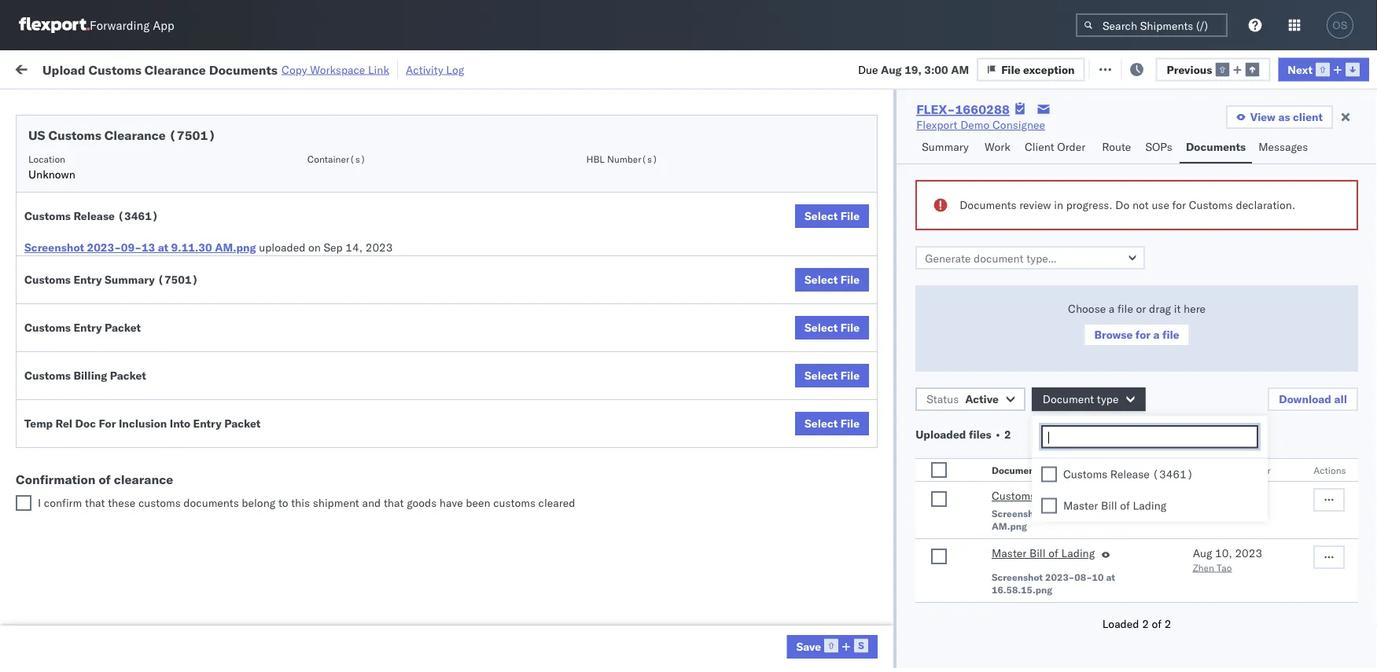 Task type: vqa. For each thing, say whether or not it's contained in the screenshot.
second Schedule Delivery Appointment link from the bottom "Schedule"
no



Task type: describe. For each thing, give the bounding box(es) containing it.
am for schedule delivery appointment link associated with 3rd schedule delivery appointment button from the top
[[280, 400, 298, 414]]

summary inside button
[[922, 140, 969, 154]]

container numbers button
[[961, 119, 1048, 147]]

screenshot 2023-09-13 at 9.11.30 am.png link
[[24, 240, 256, 256]]

flexport demo consignee link
[[917, 117, 1045, 133]]

schedule pickup from los angeles, ca link for 1st schedule pickup from los angeles, ca button from the bottom of the page
[[36, 598, 223, 630]]

appointment for schedule delivery appointment link associated with 3rd schedule delivery appointment button from the bottom of the page
[[129, 157, 193, 171]]

est, for 14,
[[301, 400, 324, 414]]

us customs clearance (7501)
[[28, 127, 216, 143]]

2 customs from the left
[[493, 496, 536, 510]]

9.11.30 for screenshot 2023-09-13 at 9.11.30 am.png
[[1118, 508, 1153, 520]]

9.11.30 for screenshot 2023-09-13 at 9.11.30 am.png uploaded on sep 14, 2023
[[171, 241, 212, 254]]

inclusion
[[119, 417, 167, 431]]

customs entry summary (7501)
[[24, 273, 198, 287]]

entry for summary
[[73, 273, 102, 287]]

2023 inside aug 10, 2023 zhen tao
[[1235, 547, 1263, 560]]

uploaded
[[916, 428, 966, 442]]

1 vertical spatial actions
[[1314, 464, 1346, 476]]

temp
[[24, 417, 53, 431]]

summary button
[[916, 133, 978, 164]]

packet for customs entry packet
[[105, 321, 141, 335]]

1 hlxu8034992 from the top
[[1136, 157, 1213, 171]]

6 ceau7522281, hlxu6269489, hlxu8034992 from the top
[[969, 330, 1213, 344]]

5 schedule pickup from los angeles, ca button from the top
[[36, 494, 223, 527]]

flex-1662119
[[868, 608, 950, 621]]

sops button
[[1139, 133, 1180, 164]]

4 ocean fcl from the top
[[481, 435, 536, 448]]

205 on track
[[361, 61, 425, 75]]

schedule for fifth schedule pickup from los angeles, ca button from the bottom of the page
[[36, 218, 83, 232]]

numbers for container numbers
[[969, 135, 1008, 147]]

08-
[[1075, 571, 1092, 583]]

schedule pickup from los angeles, ca link for first schedule pickup from los angeles, ca button from the top
[[36, 183, 223, 214]]

0 horizontal spatial a
[[1109, 302, 1115, 316]]

1 maeu9408431 from the top
[[1071, 538, 1151, 552]]

1662119
[[902, 608, 950, 621]]

forwarding app
[[90, 18, 174, 33]]

ca for fifth schedule pickup from los angeles, ca button from the bottom of the page
[[36, 234, 51, 248]]

ca for 4th schedule pickup from los angeles, ca button from the bottom
[[36, 303, 51, 317]]

-
[[811, 642, 818, 656]]

6 test123456 from the top
[[1071, 331, 1138, 345]]

these
[[108, 496, 136, 510]]

documents right sops button
[[1186, 140, 1246, 154]]

am for first schedule pickup from los angeles, ca button from the top 'schedule pickup from los angeles, ca' link
[[280, 192, 298, 206]]

view as client
[[1250, 110, 1323, 124]]

2 ceau7522281, from the top
[[969, 192, 1050, 206]]

23,
[[350, 435, 367, 448]]

review
[[1020, 198, 1051, 212]]

4 resize handle column header from the left
[[557, 122, 576, 669]]

schedule for 3rd schedule delivery appointment button from the top
[[36, 399, 83, 413]]

it
[[1174, 302, 1181, 316]]

workitem button
[[9, 125, 228, 141]]

4 abcdefg78456546 from the top
[[1071, 469, 1177, 483]]

/ inside button
[[1243, 464, 1249, 476]]

savant
[[1304, 158, 1338, 171]]

2 1889466 from the top
[[902, 400, 950, 414]]

at left risk
[[312, 61, 322, 75]]

dec for 23,
[[326, 435, 347, 448]]

packet for customs billing packet
[[110, 369, 146, 383]]

document for document type
[[1043, 393, 1094, 406]]

2 lhuu7894563, from the top
[[969, 400, 1050, 413]]

select file for temp rel doc for inclusion into entry packet
[[805, 417, 860, 431]]

shipment
[[313, 496, 359, 510]]

schedule pickup from los angeles, ca for 'schedule pickup from los angeles, ca' link for second schedule pickup from los angeles, ca button from the bottom
[[36, 495, 212, 525]]

nov for first schedule pickup from los angeles, ca button from the top
[[328, 192, 348, 206]]

3 5, from the top
[[351, 227, 361, 241]]

2:59 for first schedule pickup from los angeles, ca button from the top
[[253, 192, 277, 206]]

2 test123456 from the top
[[1071, 192, 1138, 206]]

1 schedule pickup from los angeles, ca button from the top
[[36, 183, 223, 216]]

16.58.15.png
[[992, 584, 1053, 596]]

of right 'loaded' on the bottom of the page
[[1152, 617, 1162, 631]]

upload customs clearance documents button
[[36, 321, 223, 354]]

6 ceau7522281, from the top
[[969, 330, 1050, 344]]

angeles, for 4th schedule pickup from los angeles, ca button from the bottom
[[169, 287, 212, 301]]

documents
[[184, 496, 239, 510]]

1 1889466 from the top
[[902, 365, 950, 379]]

2 ceau7522281, hlxu6269489, hlxu8034992 from the top
[[969, 192, 1213, 206]]

order
[[1057, 140, 1086, 154]]

1846748 for 4th schedule pickup from los angeles, ca button from the bottom
[[902, 296, 950, 310]]

0 horizontal spatial file exception
[[1001, 62, 1075, 76]]

1 horizontal spatial for
[[1172, 198, 1186, 212]]

3 ocean fcl from the top
[[481, 400, 536, 414]]

2 maeu9408431 from the top
[[1071, 573, 1151, 587]]

4 hlxu8034992 from the top
[[1136, 261, 1213, 275]]

2 gvcu5265864 from the top
[[969, 573, 1047, 586]]

confirm delivery
[[36, 468, 120, 482]]

/ inside button
[[1064, 464, 1070, 476]]

1 2130387 from the top
[[902, 538, 950, 552]]

status active
[[927, 393, 999, 406]]

screenshot 2023-08-10 at 16.58.15.png
[[992, 571, 1115, 596]]

documents left copy at the top left of the page
[[209, 62, 278, 77]]

0 horizontal spatial exception
[[1023, 62, 1075, 76]]

select for customs entry summary (7501)
[[805, 273, 838, 287]]

3 lhuu7894563, from the top
[[969, 434, 1050, 448]]

8 resize handle column header from the left
[[1045, 122, 1063, 669]]

entry for packet
[[73, 321, 102, 335]]

next
[[1288, 62, 1313, 76]]

by:
[[57, 96, 72, 110]]

1660288
[[955, 101, 1010, 117]]

flex-1846748 for first schedule pickup from los angeles, ca button from the top
[[868, 192, 950, 206]]

fcl for first schedule pickup from los angeles, ca button from the top
[[516, 192, 536, 206]]

2 schedule pickup from los angeles, ca button from the top
[[36, 217, 223, 251]]

est, for 13,
[[301, 504, 324, 518]]

5 resize handle column header from the left
[[659, 122, 678, 669]]

aug 10, 2023 zhen tao
[[1193, 547, 1263, 574]]

lagerfeld
[[844, 642, 891, 656]]

0 vertical spatial 14,
[[346, 241, 363, 254]]

container numbers
[[969, 122, 1011, 147]]

1 ceau7522281, hlxu6269489, hlxu8034992 from the top
[[969, 157, 1213, 171]]

1 horizontal spatial 2
[[1142, 617, 1149, 631]]

4 1889466 from the top
[[902, 469, 950, 483]]

1 horizontal spatial lading
[[1133, 499, 1167, 513]]

3 resize handle column header from the left
[[455, 122, 474, 669]]

2023 right 25,
[[367, 608, 394, 621]]

from for confirm pickup from los angeles, ca button
[[116, 426, 139, 440]]

uploaded files ∙ 2
[[916, 428, 1011, 442]]

flex-1660288 link
[[917, 101, 1010, 117]]

4 lhuu7894563, from the top
[[969, 469, 1050, 483]]

2 vertical spatial release
[[1039, 489, 1078, 503]]

browse for a file
[[1095, 328, 1180, 342]]

rel
[[56, 417, 72, 431]]

and
[[362, 496, 381, 510]]

2023- for screenshot 2023-08-10 at 16.58.15.png
[[1045, 571, 1075, 583]]

2 2130387 from the top
[[902, 573, 950, 587]]

1846748 for fifth schedule pickup from los angeles, ca button from the bottom of the page
[[902, 227, 950, 241]]

3 test123456 from the top
[[1071, 227, 1138, 241]]

3 schedule pickup from los angeles, ca button from the top
[[36, 287, 223, 320]]

document type
[[1043, 393, 1119, 406]]

select for temp rel doc for inclusion into entry packet
[[805, 417, 838, 431]]

previous
[[1167, 62, 1212, 76]]

integration test account - karl lagerfeld
[[686, 642, 891, 656]]

not
[[1133, 198, 1149, 212]]

customs release (3461) link
[[992, 488, 1122, 507]]

messages button
[[1252, 133, 1317, 164]]

3 flex-2130387 from the top
[[868, 642, 950, 656]]

2 hlxu6269489, from the top
[[1053, 192, 1133, 206]]

schedule for first schedule pickup from los angeles, ca button from the top
[[36, 184, 83, 197]]

file for customs billing packet
[[841, 369, 860, 383]]

5 test123456 from the top
[[1071, 296, 1138, 310]]

0 vertical spatial master
[[1063, 499, 1098, 513]]

3 schedule delivery appointment button from the top
[[36, 398, 193, 416]]

am for 'schedule pickup from los angeles, ca' link for second schedule pickup from los angeles, ca button from the bottom
[[280, 504, 298, 518]]

4 ceau7522281, hlxu6269489, hlxu8034992 from the top
[[969, 261, 1213, 275]]

schedule pickup from los angeles, ca link for third schedule pickup from los angeles, ca button from the bottom
[[36, 356, 223, 387]]

work inside 'button'
[[985, 140, 1011, 154]]

delivery for 3rd schedule delivery appointment button from the bottom of the page
[[86, 157, 126, 171]]

0 vertical spatial file
[[1118, 302, 1133, 316]]

loaded 2 of 2
[[1103, 617, 1172, 631]]

nov for 4th schedule pickup from los angeles, ca button from the bottom
[[328, 296, 348, 310]]

1 horizontal spatial exception
[[1131, 61, 1183, 75]]

1 test123456 from the top
[[1071, 158, 1138, 171]]

0 horizontal spatial (3461)
[[118, 209, 159, 223]]

as
[[1278, 110, 1290, 124]]

route
[[1102, 140, 1131, 154]]

select for customs billing packet
[[805, 369, 838, 383]]

schedule delivery appointment link for 2nd schedule delivery appointment button
[[36, 260, 193, 276]]

3 ceau7522281, from the top
[[969, 227, 1050, 240]]

documents left "review" at the right of the page
[[960, 198, 1017, 212]]

4 1846748 from the top
[[902, 262, 950, 275]]

1 gvcu5265864 from the top
[[969, 538, 1047, 552]]

6 schedule pickup from los angeles, ca button from the top
[[36, 598, 223, 631]]

schedule for 1st schedule pickup from los angeles, ca button from the bottom of the page
[[36, 599, 83, 613]]

2 horizontal spatial (3461)
[[1153, 468, 1194, 481]]

client order
[[1025, 140, 1086, 154]]

2 uetu5238478 from the top
[[1053, 400, 1130, 413]]

of up 'screenshot 2023-08-10 at 16.58.15.png'
[[1049, 547, 1059, 560]]

0 vertical spatial bill
[[1101, 499, 1117, 513]]

my
[[16, 57, 41, 79]]

2023- for screenshot 2023-09-13 at 9.11.30 am.png uploaded on sep 14, 2023
[[87, 241, 121, 254]]

operator
[[1268, 129, 1306, 140]]

flexport demo consignee
[[917, 118, 1045, 132]]

zhen
[[1193, 562, 1214, 574]]

location unknown
[[28, 153, 75, 181]]

customs entry packet
[[24, 321, 141, 335]]

2023 right 13,
[[367, 504, 394, 518]]

3 1889466 from the top
[[902, 435, 950, 448]]

3 hlxu6269489, from the top
[[1053, 227, 1133, 240]]

Generate document type... text field
[[916, 246, 1145, 270]]

3 2:59 am edt, nov 5, 2022 from the top
[[253, 227, 391, 241]]

msdu7304509
[[969, 503, 1049, 517]]

2 vertical spatial (3461)
[[1081, 489, 1122, 503]]

schedule pickup from los angeles, ca for 'schedule pickup from los angeles, ca' link associated with 4th schedule pickup from los angeles, ca button from the bottom
[[36, 287, 212, 317]]

document type / filename button
[[989, 461, 1162, 477]]

documents button
[[1180, 133, 1252, 164]]

download all
[[1279, 393, 1347, 406]]

1 horizontal spatial file exception
[[1109, 61, 1183, 75]]

pickup for second schedule pickup from los angeles, ca button from the bottom
[[86, 495, 120, 509]]

1 vertical spatial customs release (3461)
[[1063, 468, 1194, 481]]

confirmation
[[16, 472, 96, 488]]

customs inside upload customs clearance documents
[[75, 322, 119, 336]]

tao
[[1217, 562, 1232, 574]]

1 flex-1846748 from the top
[[868, 158, 950, 171]]

fcl for 4th schedule pickup from los angeles, ca button from the bottom
[[516, 296, 536, 310]]

4 schedule pickup from los angeles, ca button from the top
[[36, 356, 223, 389]]

0 vertical spatial release
[[73, 209, 115, 223]]

1 ocean fcl from the top
[[481, 192, 536, 206]]

confirm delivery button
[[36, 468, 120, 485]]

2 resize handle column header from the left
[[400, 122, 418, 669]]

1 2:59 am edt, nov 5, 2022 from the top
[[253, 158, 391, 171]]

customs right use
[[1189, 198, 1233, 212]]

4 flex-1889466 from the top
[[868, 469, 950, 483]]

route button
[[1096, 133, 1139, 164]]

demo
[[961, 118, 990, 132]]

1 5, from the top
[[351, 158, 361, 171]]

5 5, from the top
[[351, 296, 361, 310]]

6 resize handle column header from the left
[[816, 122, 835, 669]]

screenshot for screenshot 2023-08-10 at 16.58.15.png
[[992, 571, 1043, 583]]

1 uetu5238478 from the top
[[1053, 365, 1130, 379]]

schedule for 3rd schedule delivery appointment button from the bottom of the page
[[36, 157, 83, 171]]

0 vertical spatial master bill of lading
[[1063, 499, 1167, 513]]

ca for confirm pickup from los angeles, ca button
[[36, 442, 51, 455]]

4 test123456 from the top
[[1071, 262, 1138, 275]]

uploaded
[[259, 241, 305, 254]]

download
[[1279, 393, 1332, 406]]

customs down by:
[[48, 127, 101, 143]]

select file for customs billing packet
[[805, 369, 860, 383]]

of up these
[[99, 472, 111, 488]]

2023- for screenshot 2023-09-13 at 9.11.30 am.png
[[1045, 508, 1075, 520]]

am.png for screenshot 2023-09-13 at 9.11.30 am.png
[[992, 520, 1027, 532]]

angeles, for second schedule pickup from los angeles, ca button from the bottom
[[169, 495, 212, 509]]

1 vertical spatial summary
[[105, 273, 155, 287]]

4 uetu5238478 from the top
[[1053, 469, 1130, 483]]

master inside master bill of lading link
[[992, 547, 1027, 560]]

Search Work text field
[[849, 56, 1020, 80]]

activity log button
[[406, 60, 464, 79]]

9 resize handle column header from the left
[[1241, 122, 1260, 669]]

schedule delivery appointment for 3rd schedule delivery appointment button from the top
[[36, 399, 193, 413]]

5 ceau7522281, hlxu6269489, hlxu8034992 from the top
[[969, 296, 1213, 310]]

vandelay west
[[686, 608, 759, 621]]

select for customs release (3461)
[[805, 209, 838, 223]]

timestamp / user
[[1193, 464, 1271, 476]]

log
[[446, 63, 464, 76]]

3 uetu5238478 from the top
[[1053, 434, 1130, 448]]

2 ocean fcl from the top
[[481, 296, 536, 310]]

1 vertical spatial 14,
[[350, 400, 367, 414]]

2 hlxu8034992 from the top
[[1136, 192, 1213, 206]]

1846748 for first schedule pickup from los angeles, ca button from the top
[[902, 192, 950, 206]]

1 vertical spatial lading
[[1061, 547, 1095, 560]]

3 flex-1889466 from the top
[[868, 435, 950, 448]]

11 resize handle column header from the left
[[1349, 122, 1368, 669]]

1 hlxu6269489, from the top
[[1053, 157, 1133, 171]]

loaded
[[1103, 617, 1139, 631]]

schedule pickup from los angeles, ca for 'schedule pickup from los angeles, ca' link for 1st schedule pickup from los angeles, ca button from the bottom of the page
[[36, 599, 212, 628]]

copy workspace link button
[[282, 63, 389, 76]]

6 hlxu8034992 from the top
[[1136, 330, 1213, 344]]

am for 'schedule pickup from los angeles, ca' link associated with 4th schedule pickup from los angeles, ca button from the bottom
[[280, 296, 298, 310]]

batch action
[[1290, 61, 1358, 75]]

confirm for confirm pickup from los angeles, ca
[[36, 426, 76, 440]]

select file button for customs entry summary (7501)
[[795, 268, 869, 292]]

2 that from the left
[[384, 496, 404, 510]]

759
[[289, 61, 309, 75]]

schedule pickup from los angeles, ca for 'schedule pickup from los angeles, ca' link for third schedule pickup from los angeles, ca button from the bottom
[[36, 357, 212, 386]]

a inside browse for a file button
[[1154, 328, 1160, 342]]

2 5, from the top
[[351, 192, 361, 206]]

workspace
[[310, 63, 365, 76]]

upload for upload customs clearance documents
[[36, 322, 72, 336]]

omkar savant
[[1268, 158, 1338, 171]]

0 vertical spatial aug
[[881, 62, 902, 76]]

have
[[440, 496, 463, 510]]

1 lhuu7894563, uetu5238478 from the top
[[969, 365, 1130, 379]]

hbl
[[586, 153, 605, 165]]

customs down the unknown
[[24, 209, 71, 223]]

759 at risk
[[289, 61, 343, 75]]

screenshot 2023-09-13 at 9.11.30 am.png uploaded on sep 14, 2023
[[24, 241, 393, 254]]

1 abcdefg78456546 from the top
[[1071, 365, 1177, 379]]



Task type: locate. For each thing, give the bounding box(es) containing it.
los inside confirm pickup from los angeles, ca
[[142, 426, 160, 440]]

3 nov from the top
[[328, 227, 348, 241]]

3 edt, from the top
[[301, 227, 325, 241]]

schedule for second schedule pickup from los angeles, ca button from the bottom
[[36, 495, 83, 509]]

1 horizontal spatial work
[[985, 140, 1011, 154]]

customs up msdu7304509
[[992, 489, 1036, 503]]

0 vertical spatial jan
[[327, 504, 345, 518]]

2 vertical spatial schedule delivery appointment
[[36, 399, 193, 413]]

14, up the 23,
[[350, 400, 367, 414]]

type
[[1097, 393, 1119, 406]]

1 flex-2130387 from the top
[[868, 538, 950, 552]]

entry right into
[[193, 417, 222, 431]]

est, up 7:00 pm est, dec 23, 2022
[[301, 400, 324, 414]]

list box containing customs release (3461)
[[1032, 459, 1268, 522]]

2 vertical spatial 2023-
[[1045, 571, 1075, 583]]

test123456 right "in"
[[1071, 192, 1138, 206]]

None checkbox
[[931, 463, 947, 478], [1041, 467, 1057, 483], [931, 492, 947, 507], [16, 496, 31, 511], [931, 463, 947, 478], [1041, 467, 1057, 483], [931, 492, 947, 507], [16, 496, 31, 511]]

1 vertical spatial flex-2130387
[[868, 573, 950, 587]]

maeu9408431 up 'loaded' on the bottom of the page
[[1071, 573, 1151, 587]]

file inside browse for a file button
[[1163, 328, 1180, 342]]

0 horizontal spatial numbers
[[969, 135, 1008, 147]]

that right and
[[384, 496, 404, 510]]

2:59 for second schedule pickup from los angeles, ca button from the bottom
[[253, 504, 277, 518]]

upload
[[42, 62, 85, 77], [36, 322, 72, 336]]

1 customs from the left
[[138, 496, 181, 510]]

dec up 7:00 pm est, dec 23, 2022
[[327, 400, 348, 414]]

from for fifth schedule pickup from los angeles, ca button from the bottom of the page
[[122, 218, 145, 232]]

from for 1st schedule pickup from los angeles, ca button from the bottom of the page
[[122, 599, 145, 613]]

2023- down master bill of lading link
[[1045, 571, 1075, 583]]

0 horizontal spatial am.png
[[215, 241, 256, 254]]

appointment
[[129, 157, 193, 171], [129, 261, 193, 275], [129, 399, 193, 413]]

4 ceau7522281, from the top
[[969, 261, 1050, 275]]

(7501) for us customs clearance (7501)
[[169, 127, 216, 143]]

actions up savant
[[1330, 129, 1363, 140]]

0 vertical spatial appointment
[[129, 157, 193, 171]]

0 horizontal spatial lading
[[1061, 547, 1095, 560]]

from for 4th schedule pickup from los angeles, ca button from the bottom
[[122, 287, 145, 301]]

am
[[951, 62, 969, 76], [280, 158, 298, 171], [280, 192, 298, 206], [280, 227, 298, 241], [280, 262, 298, 275], [280, 296, 298, 310], [280, 400, 298, 414], [280, 504, 298, 518], [280, 608, 298, 621]]

1 horizontal spatial a
[[1154, 328, 1160, 342]]

customs up the billing
[[75, 322, 119, 336]]

maeu9408431 up 10
[[1071, 538, 1151, 552]]

nov
[[328, 158, 348, 171], [328, 192, 348, 206], [328, 227, 348, 241], [328, 262, 348, 275], [328, 296, 348, 310]]

import work button
[[126, 50, 205, 86]]

1 ceau7522281, from the top
[[969, 157, 1050, 171]]

2 for of
[[1165, 617, 1172, 631]]

screenshot
[[24, 241, 84, 254], [992, 508, 1043, 520], [992, 571, 1043, 583]]

delivery down us customs clearance (7501)
[[86, 157, 126, 171]]

flex-1846748
[[868, 158, 950, 171], [868, 192, 950, 206], [868, 227, 950, 241], [868, 262, 950, 275], [868, 296, 950, 310], [868, 331, 950, 345]]

1 schedule delivery appointment button from the top
[[36, 156, 193, 173]]

13 for screenshot 2023-09-13 at 9.11.30 am.png uploaded on sep 14, 2023
[[142, 241, 155, 254]]

1 vertical spatial maeu9408431
[[1071, 573, 1151, 587]]

client order button
[[1019, 133, 1096, 164]]

∙
[[994, 428, 1002, 442]]

file
[[1109, 61, 1129, 75], [1001, 62, 1021, 76], [841, 209, 860, 223], [841, 273, 860, 287], [841, 321, 860, 335], [841, 369, 860, 383], [841, 417, 860, 431]]

save
[[796, 640, 821, 654]]

abcd1234560
[[969, 607, 1047, 621]]

3 select from the top
[[805, 321, 838, 335]]

1 vertical spatial work
[[985, 140, 1011, 154]]

6 fcl from the top
[[516, 608, 536, 621]]

0 horizontal spatial document
[[992, 464, 1038, 476]]

master bill of lading up 'screenshot 2023-08-10 at 16.58.15.png'
[[992, 547, 1095, 560]]

edt, for first schedule pickup from los angeles, ca button from the top
[[301, 192, 325, 206]]

work
[[45, 57, 86, 79]]

0 vertical spatial (3461)
[[118, 209, 159, 223]]

ceau7522281, down generate document type... text box at the top right of the page
[[969, 296, 1050, 310]]

of down the document type / filename button
[[1120, 499, 1130, 513]]

5 2:59 am edt, nov 5, 2022 from the top
[[253, 296, 391, 310]]

delivery inside 'link'
[[79, 468, 120, 482]]

customs right type
[[1063, 468, 1108, 481]]

ca for 1st schedule pickup from los angeles, ca button from the bottom of the page
[[36, 615, 51, 628]]

been
[[466, 496, 490, 510]]

aug left 19,
[[881, 62, 902, 76]]

1 jan from the top
[[327, 504, 345, 518]]

1 vertical spatial a
[[1154, 328, 1160, 342]]

2 vertical spatial entry
[[193, 417, 222, 431]]

previous button
[[1156, 58, 1271, 81]]

1 horizontal spatial numbers
[[1129, 129, 1167, 140]]

aug inside aug 10, 2023 zhen tao
[[1193, 547, 1212, 560]]

2 2:59 am edt, nov 5, 2022 from the top
[[253, 192, 391, 206]]

ca inside confirm pickup from los angeles, ca
[[36, 442, 51, 455]]

1 vertical spatial jan
[[327, 608, 345, 621]]

schedule delivery appointment link up for
[[36, 398, 193, 414]]

schedule pickup from los angeles, ca for first schedule pickup from los angeles, ca button from the top 'schedule pickup from los angeles, ca' link
[[36, 184, 212, 213]]

at for screenshot 2023-09-13 at 9.11.30 am.png uploaded on sep 14, 2023
[[158, 241, 168, 254]]

09- for screenshot 2023-09-13 at 9.11.30 am.png
[[1075, 508, 1092, 520]]

1 horizontal spatial /
[[1243, 464, 1249, 476]]

confirm inside 'link'
[[36, 468, 76, 482]]

pm
[[280, 435, 297, 448]]

2:59 for 3rd schedule delivery appointment button from the top
[[253, 400, 277, 414]]

1 vertical spatial document
[[992, 464, 1038, 476]]

3 lhuu7894563, uetu5238478 from the top
[[969, 434, 1130, 448]]

1 schedule delivery appointment link from the top
[[36, 156, 193, 172]]

1 vertical spatial confirm
[[36, 468, 76, 482]]

karl
[[821, 642, 841, 656]]

customs up "customs entry packet"
[[24, 273, 71, 287]]

at inside screenshot 2023-09-13 at 9.11.30 am.png
[[1106, 508, 1115, 520]]

2 edt, from the top
[[301, 192, 325, 206]]

clearance for upload customs clearance documents copy workspace link
[[145, 62, 206, 77]]

2 vertical spatial schedule delivery appointment button
[[36, 398, 193, 416]]

clearance
[[114, 472, 173, 488]]

customs billing packet
[[24, 369, 146, 383]]

bill up 'screenshot 2023-08-10 at 16.58.15.png'
[[1030, 547, 1046, 560]]

5 fcl from the top
[[516, 504, 536, 518]]

09- inside screenshot 2023-09-13 at 9.11.30 am.png
[[1075, 508, 1092, 520]]

0 vertical spatial lading
[[1133, 499, 1167, 513]]

download all button
[[1268, 388, 1358, 411]]

1 horizontal spatial (3461)
[[1081, 489, 1122, 503]]

flex-1889466 button
[[843, 361, 953, 383], [843, 361, 953, 383], [843, 396, 953, 418], [843, 396, 953, 418], [843, 431, 953, 453], [843, 431, 953, 453], [843, 465, 953, 487], [843, 465, 953, 487]]

0 horizontal spatial 2
[[1004, 428, 1011, 442]]

None text field
[[1047, 431, 1257, 445]]

1 flex-1889466 from the top
[[868, 365, 950, 379]]

1 vertical spatial clearance
[[104, 127, 166, 143]]

mbl/mawb
[[1071, 129, 1126, 140]]

aug up zhen
[[1193, 547, 1212, 560]]

clearance for upload customs clearance documents
[[122, 322, 172, 336]]

6 hlxu6269489, from the top
[[1053, 330, 1133, 344]]

flex-1846748 for 4th schedule pickup from los angeles, ca button from the bottom
[[868, 296, 950, 310]]

est, for 23,
[[300, 435, 323, 448]]

flex-1846748 for fifth schedule pickup from los angeles, ca button from the bottom of the page
[[868, 227, 950, 241]]

customs up the customs billing packet at bottom
[[24, 321, 71, 335]]

09-
[[121, 241, 142, 254], [1075, 508, 1092, 520]]

0 vertical spatial schedule delivery appointment link
[[36, 156, 193, 172]]

west
[[734, 608, 759, 621]]

1 horizontal spatial file
[[1163, 328, 1180, 342]]

resize handle column header
[[225, 122, 244, 669], [400, 122, 418, 669], [455, 122, 474, 669], [557, 122, 576, 669], [659, 122, 678, 669], [816, 122, 835, 669], [942, 122, 961, 669], [1045, 122, 1063, 669], [1241, 122, 1260, 669], [1343, 122, 1362, 669], [1349, 122, 1368, 669]]

customs left the billing
[[24, 369, 71, 383]]

bill
[[1101, 499, 1117, 513], [1030, 547, 1046, 560]]

ceau7522281, down "review" at the right of the page
[[969, 261, 1050, 275]]

lhuu7894563, uetu5238478 up type
[[969, 434, 1130, 448]]

2130387 up 1662119
[[902, 573, 950, 587]]

activity
[[406, 63, 443, 76]]

schedule delivery appointment link
[[36, 156, 193, 172], [36, 260, 193, 276], [36, 398, 193, 414]]

pickup for first schedule pickup from los angeles, ca button from the top
[[86, 184, 120, 197]]

1 that from the left
[[85, 496, 105, 510]]

numbers inside container numbers
[[969, 135, 1008, 147]]

1 vertical spatial schedule delivery appointment button
[[36, 260, 193, 277]]

2 abcdefg78456546 from the top
[[1071, 400, 1177, 414]]

5 edt, from the top
[[301, 296, 325, 310]]

0 vertical spatial entry
[[73, 273, 102, 287]]

flex-1846748 for the upload customs clearance documents button
[[868, 331, 950, 345]]

schedule delivery appointment link for 3rd schedule delivery appointment button from the top
[[36, 398, 193, 414]]

i
[[38, 496, 41, 510]]

number(s)
[[607, 153, 658, 165]]

1 vertical spatial file
[[1163, 328, 1180, 342]]

0 horizontal spatial for
[[1136, 328, 1151, 342]]

confirmation of clearance
[[16, 472, 173, 488]]

uetu5238478
[[1053, 365, 1130, 379], [1053, 400, 1130, 413], [1053, 434, 1130, 448], [1053, 469, 1130, 483]]

customs
[[88, 62, 141, 77], [48, 127, 101, 143], [1189, 198, 1233, 212], [24, 209, 71, 223], [24, 273, 71, 287], [24, 321, 71, 335], [75, 322, 119, 336], [24, 369, 71, 383], [1063, 468, 1108, 481], [992, 489, 1036, 503]]

2023- up customs entry summary (7501)
[[87, 241, 121, 254]]

dec
[[327, 400, 348, 414], [326, 435, 347, 448]]

est, for 25,
[[301, 608, 324, 621]]

1 vertical spatial packet
[[110, 369, 146, 383]]

lhuu7894563, up "∙"
[[969, 400, 1050, 413]]

1889466 up 1893174
[[902, 469, 950, 483]]

2 vertical spatial clearance
[[122, 322, 172, 336]]

angeles, inside confirm pickup from los angeles, ca
[[162, 426, 206, 440]]

ceau7522281, left "in"
[[969, 192, 1050, 206]]

sops
[[1146, 140, 1173, 154]]

schedule for 4th schedule pickup from los angeles, ca button from the bottom
[[36, 287, 83, 301]]

dec left the 23,
[[326, 435, 347, 448]]

4 select file button from the top
[[795, 364, 869, 388]]

flex-1846748 button
[[843, 154, 953, 176], [843, 154, 953, 176], [843, 188, 953, 210], [843, 188, 953, 210], [843, 223, 953, 245], [843, 223, 953, 245], [843, 258, 953, 280], [843, 258, 953, 280], [843, 292, 953, 314], [843, 292, 953, 314], [843, 327, 953, 349], [843, 327, 953, 349]]

schedule for third schedule pickup from los angeles, ca button from the bottom
[[36, 357, 83, 370]]

us
[[28, 127, 45, 143]]

2023 right 10,
[[1235, 547, 1263, 560]]

1 1846748 from the top
[[902, 158, 950, 171]]

4 nov from the top
[[328, 262, 348, 275]]

delivery up these
[[79, 468, 120, 482]]

release up maeu9736123
[[1111, 468, 1150, 481]]

file exception down the 'search shipments (/)' text box at the top right of the page
[[1109, 61, 1183, 75]]

/ right type
[[1064, 464, 1070, 476]]

2 schedule delivery appointment button from the top
[[36, 260, 193, 277]]

schedule pickup from los angeles, ca link for fifth schedule pickup from los angeles, ca button from the bottom of the page
[[36, 217, 223, 249]]

los
[[148, 184, 166, 197], [148, 218, 166, 232], [148, 287, 166, 301], [148, 357, 166, 370], [142, 426, 160, 440], [148, 495, 166, 509], [148, 599, 166, 613]]

5 flex-1846748 from the top
[[868, 296, 950, 310]]

pickup for 4th schedule pickup from los angeles, ca button from the bottom
[[86, 287, 120, 301]]

0 horizontal spatial /
[[1064, 464, 1070, 476]]

confirm inside confirm pickup from los angeles, ca
[[36, 426, 76, 440]]

document for document type / filename
[[992, 464, 1038, 476]]

4 5, from the top
[[351, 262, 361, 275]]

1846748 for the upload customs clearance documents button
[[902, 331, 950, 345]]

1889466 up uploaded at the right of the page
[[902, 400, 950, 414]]

schedule pickup from los angeles, ca link
[[36, 183, 223, 214], [36, 217, 223, 249], [36, 287, 223, 318], [36, 356, 223, 387], [36, 494, 223, 526], [36, 598, 223, 630]]

test123456 down route
[[1071, 158, 1138, 171]]

1 vertical spatial am.png
[[992, 520, 1027, 532]]

jan for 25,
[[327, 608, 345, 621]]

5 schedule pickup from los angeles, ca link from the top
[[36, 494, 223, 526]]

sep
[[324, 241, 343, 254]]

1 / from the left
[[1064, 464, 1070, 476]]

packet right the billing
[[110, 369, 146, 383]]

at for screenshot 2023-08-10 at 16.58.15.png
[[1106, 571, 1115, 583]]

3 ceau7522281, hlxu6269489, hlxu8034992 from the top
[[969, 227, 1213, 240]]

customs release (3461) down document type / filename
[[992, 489, 1122, 503]]

ceau7522281, up generate document type... text box at the top right of the page
[[969, 227, 1050, 240]]

1 edt, from the top
[[301, 158, 325, 171]]

file for customs entry summary (7501)
[[841, 273, 860, 287]]

0 horizontal spatial bill
[[1030, 547, 1046, 560]]

app
[[153, 18, 174, 33]]

schedule delivery appointment button down the "screenshot 2023-09-13 at 9.11.30 am.png" link
[[36, 260, 193, 277]]

pickup for 1st schedule pickup from los angeles, ca button from the bottom of the page
[[86, 599, 120, 613]]

2 horizontal spatial 2
[[1165, 617, 1172, 631]]

ceau7522281, up active
[[969, 330, 1050, 344]]

2 vertical spatial appointment
[[129, 399, 193, 413]]

master bill of lading down filename
[[1063, 499, 1167, 513]]

upload for upload customs clearance documents copy workspace link
[[42, 62, 85, 77]]

0 vertical spatial a
[[1109, 302, 1115, 316]]

am.png left uploaded
[[215, 241, 256, 254]]

exception up consignee
[[1023, 62, 1075, 76]]

cleared
[[538, 496, 575, 510]]

fcl for 1st schedule pickup from los angeles, ca button from the bottom of the page
[[516, 608, 536, 621]]

0 horizontal spatial 9.11.30
[[171, 241, 212, 254]]

2:59 for fifth schedule pickup from los angeles, ca button from the bottom of the page
[[253, 227, 277, 241]]

1 vertical spatial 09-
[[1075, 508, 1092, 520]]

3 schedule delivery appointment from the top
[[36, 399, 193, 413]]

documents review in progress. do not use for customs declaration.
[[960, 198, 1296, 212]]

schedule delivery appointment button down us customs clearance (7501)
[[36, 156, 193, 173]]

1 horizontal spatial summary
[[922, 140, 969, 154]]

0 horizontal spatial on
[[308, 241, 321, 254]]

lhuu7894563, uetu5238478 up customs release (3461) link at the bottom of the page
[[969, 469, 1130, 483]]

list box
[[1032, 459, 1268, 522]]

schedule for 2nd schedule delivery appointment button
[[36, 261, 83, 275]]

customs down clearance
[[138, 496, 181, 510]]

1 2:59 from the top
[[253, 158, 277, 171]]

select file button for customs release (3461)
[[795, 205, 869, 228]]

5 hlxu6269489, from the top
[[1053, 296, 1133, 310]]

dec for 14,
[[327, 400, 348, 414]]

5 select from the top
[[805, 417, 838, 431]]

hlxu6269489,
[[1053, 157, 1133, 171], [1053, 192, 1133, 206], [1053, 227, 1133, 240], [1053, 261, 1133, 275], [1053, 296, 1133, 310], [1053, 330, 1133, 344]]

flex-1889466 up uploaded at the right of the page
[[868, 400, 950, 414]]

7 resize handle column header from the left
[[942, 122, 961, 669]]

select file button for temp rel doc for inclusion into entry packet
[[795, 412, 869, 436]]

4 lhuu7894563, uetu5238478 from the top
[[969, 469, 1130, 483]]

25,
[[347, 608, 364, 621]]

select file button for customs entry packet
[[795, 316, 869, 340]]

clearance down import
[[104, 127, 166, 143]]

at for screenshot 2023-09-13 at 9.11.30 am.png
[[1106, 508, 1115, 520]]

documents down "customs entry packet"
[[36, 338, 93, 352]]

0 horizontal spatial customs
[[138, 496, 181, 510]]

upload customs clearance documents link
[[36, 321, 223, 353]]

2130387 down 1662119
[[902, 642, 950, 656]]

bill down filename
[[1101, 499, 1117, 513]]

track
[[400, 61, 425, 75]]

13,
[[347, 504, 364, 518]]

file exception up consignee
[[1001, 62, 1075, 76]]

ocean
[[618, 158, 650, 171], [481, 192, 514, 206], [618, 192, 650, 206], [720, 192, 752, 206], [481, 296, 514, 310], [618, 296, 650, 310], [720, 296, 752, 310], [481, 400, 514, 414], [618, 400, 650, 414], [720, 400, 752, 414], [481, 435, 514, 448], [618, 435, 650, 448], [720, 435, 752, 448], [481, 504, 514, 518], [481, 608, 514, 621]]

0 vertical spatial flex-2130387
[[868, 538, 950, 552]]

from inside confirm pickup from los angeles, ca
[[116, 426, 139, 440]]

2 for ∙
[[1004, 428, 1011, 442]]

ca for first schedule pickup from los angeles, ca button from the top
[[36, 199, 51, 213]]

2023 right sep
[[366, 241, 393, 254]]

09- down customs release (3461) link at the bottom of the page
[[1075, 508, 1092, 520]]

2 nov from the top
[[328, 192, 348, 206]]

work inside button
[[171, 61, 198, 75]]

flex-2130387 down 'flex-1662119'
[[868, 642, 950, 656]]

from for second schedule pickup from los angeles, ca button from the bottom
[[122, 495, 145, 509]]

flexport. image
[[19, 17, 90, 33]]

2:59 for 1st schedule pickup from los angeles, ca button from the bottom of the page
[[253, 608, 277, 621]]

1889466 up status
[[902, 365, 950, 379]]

flex-1893174
[[868, 504, 950, 518]]

1 horizontal spatial 13
[[1092, 508, 1104, 520]]

entry up "customs entry packet"
[[73, 273, 102, 287]]

on right 205
[[385, 61, 397, 75]]

2 vertical spatial screenshot
[[992, 571, 1043, 583]]

schedule pickup from los angeles, ca for 'schedule pickup from los angeles, ca' link corresponding to fifth schedule pickup from los angeles, ca button from the bottom of the page
[[36, 218, 212, 248]]

2 lhuu7894563, uetu5238478 from the top
[[969, 400, 1130, 413]]

7 2:59 from the top
[[253, 504, 277, 518]]

schedule delivery appointment link down us customs clearance (7501)
[[36, 156, 193, 172]]

angeles, for fifth schedule pickup from los angeles, ca button from the bottom of the page
[[169, 218, 212, 232]]

5 hlxu8034992 from the top
[[1136, 296, 1213, 310]]

3:00
[[924, 62, 948, 76]]

schedule pickup from los angeles, ca
[[36, 184, 212, 213], [36, 218, 212, 248], [36, 287, 212, 317], [36, 357, 212, 386], [36, 495, 212, 525], [36, 599, 212, 628]]

1 vertical spatial schedule delivery appointment link
[[36, 260, 193, 276]]

4 flex-1846748 from the top
[[868, 262, 950, 275]]

work down the container
[[985, 140, 1011, 154]]

screenshot inside screenshot 2023-09-13 at 9.11.30 am.png
[[992, 508, 1043, 520]]

5 nov from the top
[[328, 296, 348, 310]]

2 select file button from the top
[[795, 268, 869, 292]]

1 vertical spatial appointment
[[129, 261, 193, 275]]

angeles, for first schedule pickup from los angeles, ca button from the top
[[169, 184, 212, 197]]

clearance inside upload customs clearance documents
[[122, 322, 172, 336]]

delivery up for
[[86, 399, 126, 413]]

2 horizontal spatial release
[[1111, 468, 1150, 481]]

am for 'schedule pickup from los angeles, ca' link for 1st schedule pickup from los angeles, ca button from the bottom of the page
[[280, 608, 298, 621]]

pickup inside confirm pickup from los angeles, ca
[[79, 426, 113, 440]]

0 vertical spatial 2023-
[[87, 241, 121, 254]]

6 schedule from the top
[[36, 357, 83, 370]]

customs down forwarding
[[88, 62, 141, 77]]

select for customs entry packet
[[805, 321, 838, 335]]

0 horizontal spatial file
[[1118, 302, 1133, 316]]

2023- inside 'screenshot 2023-08-10 at 16.58.15.png'
[[1045, 571, 1075, 583]]

release up the "screenshot 2023-09-13 at 9.11.30 am.png" link
[[73, 209, 115, 223]]

0 vertical spatial packet
[[105, 321, 141, 335]]

6 schedule pickup from los angeles, ca link from the top
[[36, 598, 223, 630]]

3 hlxu8034992 from the top
[[1136, 227, 1213, 240]]

(7501) for customs entry summary (7501)
[[157, 273, 198, 287]]

13
[[142, 241, 155, 254], [1092, 508, 1104, 520]]

vandelay for vandelay
[[584, 608, 629, 621]]

1 vertical spatial gvcu5265864
[[969, 573, 1047, 586]]

select file for customs entry packet
[[805, 321, 860, 335]]

release down document type / filename
[[1039, 489, 1078, 503]]

0 vertical spatial am.png
[[215, 241, 256, 254]]

1 vertical spatial entry
[[73, 321, 102, 335]]

1 vertical spatial aug
[[1193, 547, 1212, 560]]

angeles, for third schedule pickup from los angeles, ca button from the bottom
[[169, 357, 212, 370]]

pickup for fifth schedule pickup from los angeles, ca button from the bottom of the page
[[86, 218, 120, 232]]

2:59 for 4th schedule pickup from los angeles, ca button from the bottom
[[253, 296, 277, 310]]

batch
[[1290, 61, 1321, 75]]

1 vertical spatial release
[[1111, 468, 1150, 481]]

choose
[[1068, 302, 1106, 316]]

account
[[767, 642, 808, 656]]

confirm up confirmation
[[36, 426, 76, 440]]

angeles, for 1st schedule pickup from los angeles, ca button from the bottom of the page
[[169, 599, 212, 613]]

abcdefg78456546
[[1071, 365, 1177, 379], [1071, 400, 1177, 414], [1071, 435, 1177, 448], [1071, 469, 1177, 483]]

0 vertical spatial schedule delivery appointment
[[36, 157, 193, 171]]

upload up the customs billing packet at bottom
[[36, 322, 72, 336]]

delivery for 3rd schedule delivery appointment button from the top
[[86, 399, 126, 413]]

view as client button
[[1226, 105, 1333, 129]]

5 ceau7522281, from the top
[[969, 296, 1050, 310]]

appointment for schedule delivery appointment link associated with 3rd schedule delivery appointment button from the top
[[129, 399, 193, 413]]

confirm
[[36, 426, 76, 440], [36, 468, 76, 482]]

1 vertical spatial on
[[308, 241, 321, 254]]

1 vertical spatial 13
[[1092, 508, 1104, 520]]

upload inside upload customs clearance documents
[[36, 322, 72, 336]]

/ left 'user'
[[1243, 464, 1249, 476]]

0 horizontal spatial vandelay
[[584, 608, 629, 621]]

file for customs entry packet
[[841, 321, 860, 335]]

2023-
[[87, 241, 121, 254], [1045, 508, 1075, 520], [1045, 571, 1075, 583]]

use
[[1152, 198, 1170, 212]]

0 horizontal spatial master
[[992, 547, 1027, 560]]

1 horizontal spatial 09-
[[1075, 508, 1092, 520]]

0 vertical spatial maeu9408431
[[1071, 538, 1151, 552]]

timestamp
[[1193, 464, 1240, 476]]

schedule delivery appointment
[[36, 157, 193, 171], [36, 261, 193, 275], [36, 399, 193, 413]]

test123456 up browse
[[1071, 296, 1138, 310]]

master up 16.58.15.png
[[992, 547, 1027, 560]]

ca for second schedule pickup from los angeles, ca button from the bottom
[[36, 511, 51, 525]]

2022
[[364, 158, 391, 171], [364, 192, 391, 206], [364, 227, 391, 241], [364, 262, 391, 275], [364, 296, 391, 310], [370, 400, 397, 414], [369, 435, 397, 448]]

summary down "flexport" in the top of the page
[[922, 140, 969, 154]]

None checkbox
[[1041, 498, 1057, 514], [931, 549, 947, 565], [1041, 498, 1057, 514], [931, 549, 947, 565]]

2 fcl from the top
[[516, 296, 536, 310]]

browse
[[1095, 328, 1133, 342]]

4 2:59 am edt, nov 5, 2022 from the top
[[253, 262, 391, 275]]

1 vertical spatial for
[[1136, 328, 1151, 342]]

confirm for confirm delivery
[[36, 468, 76, 482]]

pickup for confirm pickup from los angeles, ca button
[[79, 426, 113, 440]]

document type / filename
[[992, 464, 1114, 476]]

or
[[1136, 302, 1146, 316]]

entry up the customs billing packet at bottom
[[73, 321, 102, 335]]

documents
[[209, 62, 278, 77], [1186, 140, 1246, 154], [960, 198, 1017, 212], [36, 338, 93, 352]]

am.png inside screenshot 2023-09-13 at 9.11.30 am.png
[[992, 520, 1027, 532]]

edt, for fifth schedule pickup from los angeles, ca button from the bottom of the page
[[301, 227, 325, 241]]

customs release (3461) up maeu9736123
[[1063, 468, 1194, 481]]

fcl
[[516, 192, 536, 206], [516, 296, 536, 310], [516, 400, 536, 414], [516, 435, 536, 448], [516, 504, 536, 518], [516, 608, 536, 621]]

screenshot up customs entry summary (7501)
[[24, 241, 84, 254]]

screenshot inside 'screenshot 2023-08-10 at 16.58.15.png'
[[992, 571, 1043, 583]]

0 vertical spatial screenshot
[[24, 241, 84, 254]]

numbers for mbl/mawb numbers
[[1129, 129, 1167, 140]]

2 vertical spatial customs release (3461)
[[992, 489, 1122, 503]]

3 appointment from the top
[[129, 399, 193, 413]]

pickup for third schedule pickup from los angeles, ca button from the bottom
[[86, 357, 120, 370]]

0 vertical spatial 09-
[[121, 241, 142, 254]]

0 horizontal spatial release
[[73, 209, 115, 223]]

flex-2130387 button
[[843, 534, 953, 557], [843, 534, 953, 557], [843, 569, 953, 591], [843, 569, 953, 591], [843, 638, 953, 660], [843, 638, 953, 660]]

4 fcl from the top
[[516, 435, 536, 448]]

jan left 25,
[[327, 608, 345, 621]]

flex-2130387 up 'flex-1662119'
[[868, 573, 950, 587]]

select file for customs release (3461)
[[805, 209, 860, 223]]

2023- inside screenshot 2023-09-13 at 9.11.30 am.png
[[1045, 508, 1075, 520]]

upload up by:
[[42, 62, 85, 77]]

packet up the 7:00
[[224, 417, 261, 431]]

2 flex-1846748 from the top
[[868, 192, 950, 206]]

2 vertical spatial packet
[[224, 417, 261, 431]]

jan left 13,
[[327, 504, 345, 518]]

at down filename
[[1106, 508, 1115, 520]]

test123456 down progress.
[[1071, 227, 1138, 241]]

9.11.30 inside screenshot 2023-09-13 at 9.11.30 am.png
[[1118, 508, 1153, 520]]

ca for third schedule pickup from los angeles, ca button from the bottom
[[36, 372, 51, 386]]

1 lhuu7894563, from the top
[[969, 365, 1050, 379]]

screenshot 2023-09-13 at 9.11.30 am.png
[[992, 508, 1153, 532]]

1 vertical spatial master bill of lading
[[992, 547, 1095, 560]]

omkar
[[1268, 158, 1301, 171]]

nov for fifth schedule pickup from los angeles, ca button from the bottom of the page
[[328, 227, 348, 241]]

flex-2130387
[[868, 538, 950, 552], [868, 573, 950, 587], [868, 642, 950, 656]]

Search Shipments (/) text field
[[1076, 13, 1228, 37]]

import work
[[132, 61, 198, 75]]

4 select from the top
[[805, 369, 838, 383]]

flex-1889466 up flex-1893174
[[868, 469, 950, 483]]

file left or
[[1118, 302, 1133, 316]]

1 vertical spatial (3461)
[[1153, 468, 1194, 481]]

est, left 25,
[[301, 608, 324, 621]]

flex-2130387 down flex-1893174
[[868, 538, 950, 552]]

risk
[[325, 61, 343, 75]]

4 2:59 from the top
[[253, 262, 277, 275]]

exception down the 'search shipments (/)' text box at the top right of the page
[[1131, 61, 1183, 75]]

integration
[[686, 642, 740, 656]]

6 ocean fcl from the top
[[481, 608, 536, 621]]

1 vertical spatial bill
[[1030, 547, 1046, 560]]

due
[[858, 62, 878, 76]]

schedule delivery appointment for 2nd schedule delivery appointment button
[[36, 261, 193, 275]]

6 2:59 from the top
[[253, 400, 277, 414]]

2 schedule from the top
[[36, 184, 83, 197]]

5 1846748 from the top
[[902, 296, 950, 310]]

activity log
[[406, 63, 464, 76]]

belong
[[242, 496, 276, 510]]

0 horizontal spatial 09-
[[121, 241, 142, 254]]

schedule pickup from los angeles, ca link for second schedule pickup from los angeles, ca button from the bottom
[[36, 494, 223, 526]]

1 vertical spatial (7501)
[[157, 273, 198, 287]]

0 vertical spatial 13
[[142, 241, 155, 254]]

2 flex-2130387 from the top
[[868, 573, 950, 587]]

2 vandelay from the left
[[686, 608, 731, 621]]

3 abcdefg78456546 from the top
[[1071, 435, 1177, 448]]

2 flex-1889466 from the top
[[868, 400, 950, 414]]

schedule delivery appointment down the "screenshot 2023-09-13 at 9.11.30 am.png" link
[[36, 261, 193, 275]]

for inside button
[[1136, 328, 1151, 342]]

0 vertical spatial for
[[1172, 198, 1186, 212]]

packet down customs entry summary (7501)
[[105, 321, 141, 335]]

customs release (3461)
[[24, 209, 159, 223], [1063, 468, 1194, 481], [992, 489, 1122, 503]]

a right choose
[[1109, 302, 1115, 316]]

file for temp rel doc for inclusion into entry packet
[[841, 417, 860, 431]]

(7501) down upload customs clearance documents copy workspace link
[[169, 127, 216, 143]]

0 horizontal spatial aug
[[881, 62, 902, 76]]

1 schedule from the top
[[36, 157, 83, 171]]

2130387
[[902, 538, 950, 552], [902, 573, 950, 587], [902, 642, 950, 656]]

a
[[1109, 302, 1115, 316], [1154, 328, 1160, 342]]

vandelay for vandelay west
[[686, 608, 731, 621]]

0 vertical spatial customs release (3461)
[[24, 209, 159, 223]]

confirm
[[44, 496, 82, 510]]

1 nov from the top
[[328, 158, 348, 171]]

os button
[[1322, 7, 1358, 43]]

1 vertical spatial 2130387
[[902, 573, 950, 587]]

0 vertical spatial clearance
[[145, 62, 206, 77]]

lhuu7894563, up active
[[969, 365, 1050, 379]]

13 inside screenshot 2023-09-13 at 9.11.30 am.png
[[1092, 508, 1104, 520]]

10 resize handle column header from the left
[[1343, 122, 1362, 669]]

customs release (3461) down the unknown
[[24, 209, 159, 223]]

at inside 'screenshot 2023-08-10 at 16.58.15.png'
[[1106, 571, 1115, 583]]

7 ca from the top
[[36, 615, 51, 628]]

1 horizontal spatial 9.11.30
[[1118, 508, 1153, 520]]

schedule pickup from los angeles, ca link for 4th schedule pickup from los angeles, ca button from the bottom
[[36, 287, 223, 318]]

1 vertical spatial upload
[[36, 322, 72, 336]]

0 vertical spatial on
[[385, 61, 397, 75]]

edt, for 4th schedule pickup from los angeles, ca button from the bottom
[[301, 296, 325, 310]]

5 2:59 from the top
[[253, 296, 277, 310]]

13 for screenshot 2023-09-13 at 9.11.30 am.png
[[1092, 508, 1104, 520]]

0 horizontal spatial 13
[[142, 241, 155, 254]]

documents inside upload customs clearance documents
[[36, 338, 93, 352]]

action
[[1323, 61, 1358, 75]]

0 vertical spatial actions
[[1330, 129, 1363, 140]]

(7501) down screenshot 2023-09-13 at 9.11.30 am.png uploaded on sep 14, 2023
[[157, 273, 198, 287]]

2 vertical spatial flex-2130387
[[868, 642, 950, 656]]

lhuu7894563, uetu5238478 up document type
[[969, 365, 1130, 379]]



